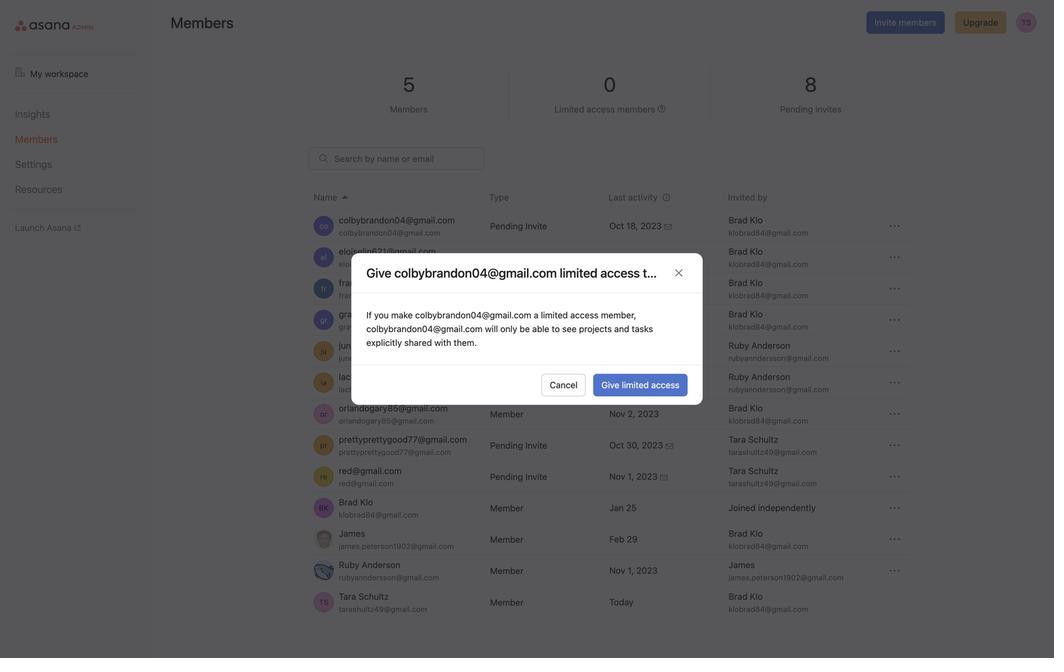 Task type: vqa. For each thing, say whether or not it's contained in the screenshot.
'Insights' element
no



Task type: locate. For each thing, give the bounding box(es) containing it.
invites
[[816, 104, 842, 115]]

2 junececi7@gmail.com from the top
[[339, 354, 416, 363]]

0 vertical spatial give
[[367, 266, 392, 281]]

2 lachlandinoo@gmail.com from the top
[[339, 386, 427, 394]]

1 vertical spatial ruby
[[729, 372, 749, 383]]

graysonfields84@gmail.com
[[339, 309, 454, 320], [339, 323, 439, 332]]

member for orlandogary85@gmail.com
[[490, 409, 524, 420]]

junececi7@gmail.com down explicitly
[[339, 354, 416, 363]]

lachlandinoo@gmail.com
[[339, 372, 440, 383], [339, 386, 427, 394]]

klobrad84@gmail.com for eloiselin621@gmail.com
[[729, 260, 808, 269]]

member for anderson
[[490, 566, 524, 577]]

with
[[434, 338, 451, 348]]

klo
[[750, 215, 763, 226], [750, 247, 763, 257], [750, 278, 763, 288], [750, 309, 763, 320], [750, 404, 763, 414], [360, 498, 373, 508], [750, 529, 763, 539], [750, 592, 763, 602]]

schultz
[[748, 435, 779, 445], [748, 466, 779, 477], [359, 592, 389, 602]]

anderson
[[752, 341, 791, 351], [752, 372, 791, 383], [362, 560, 401, 571]]

close this dialog image
[[674, 268, 684, 278]]

orlandogary85@gmail.com inside "orlandogary85@gmail.com orlandogary85@gmail.com"
[[339, 417, 434, 426]]

tarashultz49@gmail.com for nov 1, 2023
[[729, 480, 817, 489]]

invite inside "button"
[[875, 17, 897, 28]]

tara for oct 30, 2023
[[729, 435, 746, 445]]

graysonfields84@gmail.com down frankbrownnn104@gmail.com frankbrownnn104@gmail.com
[[339, 309, 454, 320]]

eloiselin621@gmail.com inside eloiselin621@gmail.com eloiselin621@gmail.com
[[339, 260, 424, 269]]

0 vertical spatial tara
[[729, 435, 746, 445]]

members inside "button"
[[899, 17, 937, 28]]

1 horizontal spatial james james.peterson1902@gmail.com
[[729, 560, 844, 583]]

red@gmail.com right re
[[339, 480, 394, 489]]

nov 1, 2023
[[609, 378, 658, 388], [609, 472, 658, 482], [609, 566, 658, 576]]

re
[[320, 473, 327, 482]]

ts
[[1022, 18, 1032, 27], [319, 599, 329, 608]]

1 horizontal spatial members
[[899, 17, 937, 28]]

oct for frankbrownnn104@gmail.com
[[609, 284, 624, 294]]

you
[[374, 310, 389, 321]]

invite for eloiselin621@gmail.com
[[526, 252, 547, 263]]

name
[[314, 192, 337, 203]]

0 vertical spatial red@gmail.com
[[339, 466, 402, 477]]

brad klo klobrad84@gmail.com for graysonfields84@gmail.com
[[729, 309, 808, 332]]

prettyprettygood77@gmail.com prettyprettygood77@gmail.com
[[339, 435, 467, 457]]

1 member from the top
[[490, 409, 524, 420]]

5 oct from the top
[[609, 441, 624, 451]]

5 pending invite from the top
[[490, 378, 547, 388]]

to left close this dialog image
[[643, 266, 654, 281]]

1 18, from the top
[[627, 221, 638, 231]]

klo for james
[[750, 529, 763, 539]]

1 vertical spatial orlandogary85@gmail.com
[[339, 417, 434, 426]]

1, up 25
[[628, 472, 634, 482]]

2 prettyprettygood77@gmail.com from the top
[[339, 448, 451, 457]]

cancel
[[550, 380, 578, 391]]

brad for orlandogary85@gmail.com
[[729, 404, 748, 414]]

1 oct from the top
[[609, 221, 624, 231]]

0 vertical spatial lachlandinoo@gmail.com
[[339, 372, 440, 383]]

1 vertical spatial give
[[602, 380, 620, 391]]

18,
[[627, 221, 638, 231], [627, 252, 638, 263], [627, 284, 638, 294], [627, 315, 638, 325]]

1 vertical spatial rubyanndersson@gmail.com
[[729, 386, 829, 394]]

6 pending invite from the top
[[490, 441, 547, 451]]

1 graysonfields84@gmail.com from the top
[[339, 309, 454, 320]]

brad for colbybrandon04@gmail.com
[[729, 215, 748, 226]]

invite
[[875, 17, 897, 28], [526, 221, 547, 231], [526, 252, 547, 263], [526, 284, 547, 294], [526, 315, 547, 326], [526, 378, 547, 388], [526, 441, 547, 451], [526, 472, 547, 482]]

to
[[643, 266, 654, 281], [552, 324, 560, 335]]

frankbrownnn104@gmail.com down eloiselin621@gmail.com eloiselin621@gmail.com
[[339, 278, 459, 288]]

james right ja on the left bottom of the page
[[339, 529, 365, 539]]

1 vertical spatial schultz
[[748, 466, 779, 477]]

pending invite
[[490, 221, 547, 231], [490, 252, 547, 263], [490, 284, 547, 294], [490, 315, 547, 326], [490, 378, 547, 388], [490, 441, 547, 451], [490, 472, 547, 482]]

klo for tara schultz
[[750, 592, 763, 602]]

lachlandinoo@gmail.com down junececi7@gmail.com junececi7@gmail.com
[[339, 372, 440, 383]]

last activity button
[[609, 191, 726, 205]]

limited up see
[[560, 266, 598, 281]]

junececi7@gmail.com
[[339, 341, 427, 351], [339, 354, 416, 363]]

schultz for nov 1, 2023
[[748, 466, 779, 477]]

1, up 2,
[[628, 378, 634, 388]]

2 vertical spatial tara
[[339, 592, 356, 602]]

4 nov from the top
[[609, 566, 626, 576]]

nov up nov 2, 2023
[[609, 378, 626, 388]]

tara schultz tarashultz49@gmail.com for oct 30, 2023
[[729, 435, 817, 457]]

fr
[[321, 285, 327, 293]]

1 vertical spatial members
[[617, 104, 655, 115]]

brad klo klobrad84@gmail.com for tara schultz
[[729, 592, 808, 614]]

1 vertical spatial lachlandinoo@gmail.com
[[339, 386, 427, 394]]

0 horizontal spatial members
[[15, 133, 58, 145]]

ts down ra
[[319, 599, 329, 608]]

member
[[490, 409, 524, 420], [490, 503, 524, 514], [490, 535, 524, 545], [490, 566, 524, 577], [490, 598, 524, 608]]

1 red@gmail.com from the top
[[339, 466, 402, 477]]

oct for colbybrandon04@gmail.com
[[609, 221, 624, 231]]

klo for orlandogary85@gmail.com
[[750, 404, 763, 414]]

0 vertical spatial nov 1, 2023
[[609, 378, 658, 388]]

red@gmail.com
[[339, 466, 402, 477], [339, 480, 394, 489]]

3 oct from the top
[[609, 284, 624, 294]]

pending
[[780, 104, 813, 115], [490, 221, 523, 231], [490, 252, 523, 263], [490, 284, 523, 294], [490, 315, 523, 326], [490, 378, 523, 388], [490, 441, 523, 451], [490, 472, 523, 482]]

2 pending invite from the top
[[490, 252, 547, 263]]

insights link
[[15, 107, 136, 122]]

klobrad84@gmail.com for tara schultz
[[729, 606, 808, 614]]

eloiselin621@gmail.com up frankbrownnn104@gmail.com frankbrownnn104@gmail.com
[[339, 260, 424, 269]]

orlandogary85@gmail.com down lachlandinoo@gmail.com lachlandinoo@gmail.com at the bottom of page
[[339, 404, 448, 414]]

nov left 2,
[[609, 409, 626, 420]]

3 nov from the top
[[609, 472, 626, 482]]

pending for frankbrownnn104@gmail.com
[[490, 284, 523, 294]]

0 vertical spatial frankbrownnn104@gmail.com
[[339, 278, 459, 288]]

and
[[614, 324, 630, 335]]

frankbrownnn104@gmail.com frankbrownnn104@gmail.com
[[339, 278, 459, 300]]

or
[[320, 410, 327, 419]]

settings
[[15, 158, 52, 170]]

red@gmail.com down prettyprettygood77@gmail.com prettyprettygood77@gmail.com
[[339, 466, 402, 477]]

klobrad84@gmail.com for orlandogary85@gmail.com
[[729, 417, 808, 426]]

frankbrownnn104@gmail.com up you
[[339, 292, 444, 300]]

brad for eloiselin621@gmail.com
[[729, 247, 748, 257]]

red@gmail.com red@gmail.com
[[339, 466, 402, 489]]

1 horizontal spatial james
[[729, 560, 755, 571]]

jan 25
[[609, 503, 637, 514]]

james
[[339, 529, 365, 539], [729, 560, 755, 571]]

2 vertical spatial 1,
[[628, 566, 634, 576]]

invite for prettyprettygood77@gmail.com
[[526, 441, 547, 451]]

frankbrownnn104@gmail.com inside frankbrownnn104@gmail.com frankbrownnn104@gmail.com
[[339, 292, 444, 300]]

give up you
[[367, 266, 392, 281]]

to left see
[[552, 324, 560, 335]]

pending invites
[[780, 104, 842, 115]]

2 frankbrownnn104@gmail.com from the top
[[339, 292, 444, 300]]

0 horizontal spatial james
[[339, 529, 365, 539]]

access up nov 2, 2023
[[651, 380, 680, 391]]

1 vertical spatial graysonfields84@gmail.com
[[339, 323, 439, 332]]

nov down feb
[[609, 566, 626, 576]]

klobrad84@gmail.com
[[729, 229, 808, 238], [729, 260, 808, 269], [729, 292, 808, 300], [729, 323, 808, 332], [729, 417, 808, 426], [339, 511, 419, 520], [729, 543, 808, 551], [729, 606, 808, 614]]

2 vertical spatial nov 1, 2023
[[609, 566, 658, 576]]

graysonfields84@gmail.com down you
[[339, 323, 439, 332]]

limited inside if you make colbybrandon04@gmail.com a limited access member, colbybrandon04@gmail.com will only be able to see projects and tasks explicitly shared with them.
[[541, 310, 568, 321]]

members
[[171, 14, 234, 31], [390, 104, 428, 115], [15, 133, 58, 145]]

tara for nov 1, 2023
[[729, 466, 746, 477]]

2 red@gmail.com from the top
[[339, 480, 394, 489]]

limited right a at the top right of page
[[541, 310, 568, 321]]

0 vertical spatial 1,
[[628, 378, 634, 388]]

2023 down 29
[[637, 566, 658, 576]]

2 oct from the top
[[609, 252, 624, 263]]

2 horizontal spatial members
[[390, 104, 428, 115]]

1 nov from the top
[[609, 378, 626, 388]]

eloiselin621@gmail.com down colbybrandon04@gmail.com colbybrandon04@gmail.com
[[339, 247, 436, 257]]

Search by name or email text field
[[309, 147, 485, 170]]

0 vertical spatial james.peterson1902@gmail.com
[[339, 543, 454, 551]]

4 oct from the top
[[609, 315, 624, 325]]

3 member from the top
[[490, 535, 524, 545]]

nov 1, 2023 up nov 2, 2023
[[609, 378, 658, 388]]

bk
[[319, 504, 329, 513]]

klobrad84@gmail.com for colbybrandon04@gmail.com
[[729, 229, 808, 238]]

1 pending invite from the top
[[490, 221, 547, 231]]

brad klo klobrad84@gmail.com for frankbrownnn104@gmail.com
[[729, 278, 808, 300]]

1, down 29
[[628, 566, 634, 576]]

colbybrandon04@gmail.com
[[339, 215, 455, 226], [339, 229, 440, 238], [394, 266, 557, 281], [415, 310, 531, 321], [367, 324, 483, 335]]

give inside button
[[602, 380, 620, 391]]

1 vertical spatial nov 1, 2023
[[609, 472, 658, 482]]

0 vertical spatial tara schultz tarashultz49@gmail.com
[[729, 435, 817, 457]]

nov up jan
[[609, 472, 626, 482]]

1 horizontal spatial give
[[602, 380, 620, 391]]

access inside button
[[651, 380, 680, 391]]

2 vertical spatial limited
[[622, 380, 649, 391]]

2 nov 1, 2023 from the top
[[609, 472, 658, 482]]

1 1, from the top
[[628, 378, 634, 388]]

launch asana
[[15, 223, 71, 233]]

ruby anderson rubyanndersson@gmail.com
[[729, 341, 829, 363], [729, 372, 829, 394], [339, 560, 439, 583]]

orlandogary85@gmail.com up prettyprettygood77@gmail.com prettyprettygood77@gmail.com
[[339, 417, 434, 426]]

nov 1, 2023 down 29
[[609, 566, 658, 576]]

tara
[[729, 435, 746, 445], [729, 466, 746, 477], [339, 592, 356, 602]]

nov
[[609, 378, 626, 388], [609, 409, 626, 420], [609, 472, 626, 482], [609, 566, 626, 576]]

2023 down oct 30, 2023
[[637, 472, 658, 482]]

pending invite for prettyprettygood77@gmail.com
[[490, 441, 547, 451]]

1 vertical spatial james.peterson1902@gmail.com
[[729, 574, 844, 583]]

james down joined
[[729, 560, 755, 571]]

james james.peterson1902@gmail.com
[[339, 529, 454, 551], [729, 560, 844, 583]]

to inside if you make colbybrandon04@gmail.com a limited access member, colbybrandon04@gmail.com will only be able to see projects and tasks explicitly shared with them.
[[552, 324, 560, 335]]

tarashultz49@gmail.com
[[729, 448, 817, 457], [729, 480, 817, 489], [339, 606, 427, 614]]

my
[[30, 69, 42, 79]]

3 nov 1, 2023 from the top
[[609, 566, 658, 576]]

2 vertical spatial members
[[15, 133, 58, 145]]

3 18, from the top
[[627, 284, 638, 294]]

nov 1, 2023 down 30,
[[609, 472, 658, 482]]

member for klo
[[490, 503, 524, 514]]

2 1, from the top
[[628, 472, 634, 482]]

0 vertical spatial graysonfields84@gmail.com
[[339, 309, 454, 320]]

1 vertical spatial prettyprettygood77@gmail.com
[[339, 448, 451, 457]]

0 vertical spatial junececi7@gmail.com
[[339, 341, 427, 351]]

brad
[[729, 215, 748, 226], [729, 247, 748, 257], [729, 278, 748, 288], [729, 309, 748, 320], [729, 404, 748, 414], [339, 498, 358, 508], [729, 529, 748, 539], [729, 592, 748, 602]]

prettyprettygood77@gmail.com up red@gmail.com red@gmail.com
[[339, 448, 451, 457]]

7 pending invite from the top
[[490, 472, 547, 482]]

0 horizontal spatial give
[[367, 266, 392, 281]]

rubyanndersson@gmail.com
[[729, 354, 829, 363], [729, 386, 829, 394], [339, 574, 439, 583]]

give for give colbybrandon04@gmail.com limited access to my workspace
[[367, 266, 392, 281]]

prettyprettygood77@gmail.com down "orlandogary85@gmail.com orlandogary85@gmail.com"
[[339, 435, 467, 445]]

2 vertical spatial tarashultz49@gmail.com
[[339, 606, 427, 614]]

el
[[321, 253, 327, 262]]

pending for red@gmail.com
[[490, 472, 523, 482]]

0 vertical spatial orlandogary85@gmail.com
[[339, 404, 448, 414]]

1 vertical spatial tarashultz49@gmail.com
[[729, 480, 817, 489]]

brad klo klobrad84@gmail.com
[[729, 215, 808, 238], [729, 247, 808, 269], [729, 278, 808, 300], [729, 309, 808, 332], [729, 404, 808, 426], [339, 498, 419, 520], [729, 529, 808, 551], [729, 592, 808, 614]]

0 vertical spatial schultz
[[748, 435, 779, 445]]

limited up nov 2, 2023
[[622, 380, 649, 391]]

0 vertical spatial eloiselin621@gmail.com
[[339, 247, 436, 257]]

4 member from the top
[[490, 566, 524, 577]]

1 frankbrownnn104@gmail.com from the top
[[339, 278, 459, 288]]

invited by
[[728, 192, 768, 203]]

2 orlandogary85@gmail.com from the top
[[339, 417, 434, 426]]

brad for tara schultz
[[729, 592, 748, 602]]

1 lachlandinoo@gmail.com from the top
[[339, 372, 440, 383]]

4 18, from the top
[[627, 315, 638, 325]]

my workspace
[[30, 69, 88, 79]]

0 vertical spatial to
[[643, 266, 654, 281]]

1 vertical spatial red@gmail.com
[[339, 480, 394, 489]]

2 nov from the top
[[609, 409, 626, 420]]

give colbybrandon04@gmail.com limited access to my workspace
[[367, 266, 739, 281]]

lachlandinoo@gmail.com up "orlandogary85@gmail.com orlandogary85@gmail.com"
[[339, 386, 427, 394]]

1 vertical spatial to
[[552, 324, 560, 335]]

access
[[587, 104, 615, 115], [601, 266, 640, 281], [570, 310, 599, 321], [651, 380, 680, 391]]

1 vertical spatial tara schultz tarashultz49@gmail.com
[[729, 466, 817, 489]]

2 vertical spatial anderson
[[362, 560, 401, 571]]

pending invite for frankbrownnn104@gmail.com
[[490, 284, 547, 294]]

2023 up my workspace
[[641, 252, 662, 263]]

limited
[[560, 266, 598, 281], [541, 310, 568, 321], [622, 380, 649, 391]]

2 eloiselin621@gmail.com from the top
[[339, 260, 424, 269]]

0 horizontal spatial members
[[617, 104, 655, 115]]

access up projects on the right
[[570, 310, 599, 321]]

0 horizontal spatial james james.peterson1902@gmail.com
[[339, 529, 454, 551]]

ts right upgrade button
[[1022, 18, 1032, 27]]

1 vertical spatial frankbrownnn104@gmail.com
[[339, 292, 444, 300]]

last activity
[[609, 192, 658, 203]]

orlandogary85@gmail.com orlandogary85@gmail.com
[[339, 404, 448, 426]]

0 vertical spatial members
[[899, 17, 937, 28]]

pending invite for lachlandinoo@gmail.com
[[490, 378, 547, 388]]

give up nov 2, 2023
[[602, 380, 620, 391]]

5 member from the top
[[490, 598, 524, 608]]

1 nov 1, 2023 from the top
[[609, 378, 658, 388]]

invite for red@gmail.com
[[526, 472, 547, 482]]

4 pending invite from the top
[[490, 315, 547, 326]]

0 vertical spatial prettyprettygood77@gmail.com
[[339, 435, 467, 445]]

klobrad84@gmail.com for frankbrownnn104@gmail.com
[[729, 292, 808, 300]]

settings link
[[15, 157, 136, 172]]

my workspace
[[657, 266, 739, 281]]

1 vertical spatial 1,
[[628, 472, 634, 482]]

red@gmail.com inside red@gmail.com red@gmail.com
[[339, 480, 394, 489]]

1 vertical spatial junececi7@gmail.com
[[339, 354, 416, 363]]

junececi7@gmail.com down graysonfields84@gmail.com graysonfields84@gmail.com
[[339, 341, 427, 351]]

1 vertical spatial limited
[[541, 310, 568, 321]]

1 horizontal spatial ts
[[1022, 18, 1032, 27]]

members
[[899, 17, 937, 28], [617, 104, 655, 115]]

tara schultz tarashultz49@gmail.com
[[729, 435, 817, 457], [729, 466, 817, 489], [339, 592, 427, 614]]

3 pending invite from the top
[[490, 284, 547, 294]]

activity
[[628, 192, 658, 203]]

member for james.peterson1902@gmail.com
[[490, 535, 524, 545]]

2 graysonfields84@gmail.com from the top
[[339, 323, 439, 332]]

james.peterson1902@gmail.com
[[339, 543, 454, 551], [729, 574, 844, 583]]

oct
[[609, 221, 624, 231], [609, 252, 624, 263], [609, 284, 624, 294], [609, 315, 624, 325], [609, 441, 624, 451]]

2 member from the top
[[490, 503, 524, 514]]

see
[[562, 324, 577, 335]]

graysonfields84@gmail.com inside graysonfields84@gmail.com graysonfields84@gmail.com
[[339, 323, 439, 332]]

0 vertical spatial james
[[339, 529, 365, 539]]

tara schultz tarashultz49@gmail.com for nov 1, 2023
[[729, 466, 817, 489]]

1 vertical spatial eloiselin621@gmail.com
[[339, 260, 424, 269]]

access down 0 on the top right
[[587, 104, 615, 115]]

0 horizontal spatial to
[[552, 324, 560, 335]]

1 vertical spatial tara
[[729, 466, 746, 477]]

1 vertical spatial ts
[[319, 599, 329, 608]]

1 horizontal spatial members
[[171, 14, 234, 31]]

invite for frankbrownnn104@gmail.com
[[526, 284, 547, 294]]

2 vertical spatial schultz
[[359, 592, 389, 602]]

0 vertical spatial tarashultz49@gmail.com
[[729, 448, 817, 457]]



Task type: describe. For each thing, give the bounding box(es) containing it.
junececi7@gmail.com inside junececi7@gmail.com junececi7@gmail.com
[[339, 354, 416, 363]]

2023 down the activity
[[641, 221, 662, 231]]

nov 2, 2023
[[609, 409, 659, 420]]

0 vertical spatial ruby
[[729, 341, 749, 351]]

0 vertical spatial ruby anderson rubyanndersson@gmail.com
[[729, 341, 829, 363]]

2 vertical spatial tara schultz tarashultz49@gmail.com
[[339, 592, 427, 614]]

joined
[[729, 503, 756, 514]]

1 oct 18, 2023 from the top
[[609, 221, 662, 231]]

oct 30, 2023
[[609, 441, 663, 451]]

2023 right and
[[641, 315, 662, 325]]

pending for eloiselin621@gmail.com
[[490, 252, 523, 263]]

launch asana link
[[15, 223, 136, 233]]

give for give limited access
[[602, 380, 620, 391]]

projects
[[579, 324, 612, 335]]

access up member, on the top right of page
[[601, 266, 640, 281]]

nov 1, 2023 for tara schultz
[[609, 472, 658, 482]]

1 prettyprettygood77@gmail.com from the top
[[339, 435, 467, 445]]

pending for graysonfields84@gmail.com
[[490, 315, 523, 326]]

brad for graysonfields84@gmail.com
[[729, 309, 748, 320]]

1 vertical spatial ruby anderson rubyanndersson@gmail.com
[[729, 372, 829, 394]]

member for schultz
[[490, 598, 524, 608]]

oct for prettyprettygood77@gmail.com
[[609, 441, 624, 451]]

shared
[[404, 338, 432, 348]]

today
[[609, 598, 634, 608]]

pr
[[320, 442, 328, 450]]

3 oct 18, 2023 from the top
[[609, 284, 662, 294]]

0 vertical spatial anderson
[[752, 341, 791, 351]]

2 vertical spatial ruby anderson rubyanndersson@gmail.com
[[339, 560, 439, 583]]

launch
[[15, 223, 45, 233]]

2 18, from the top
[[627, 252, 638, 263]]

last
[[609, 192, 626, 203]]

access inside if you make colbybrandon04@gmail.com a limited access member, colbybrandon04@gmail.com will only be able to see projects and tasks explicitly shared with them.
[[570, 310, 599, 321]]

brad for frankbrownnn104@gmail.com
[[729, 278, 748, 288]]

1, for ruby
[[628, 378, 634, 388]]

1 vertical spatial anderson
[[752, 372, 791, 383]]

2023 right 2,
[[638, 409, 659, 420]]

by
[[758, 192, 768, 203]]

lachlandinoo@gmail.com lachlandinoo@gmail.com
[[339, 372, 440, 394]]

0 vertical spatial limited
[[560, 266, 598, 281]]

a
[[534, 310, 539, 321]]

if you make colbybrandon04@gmail.com a limited access member, colbybrandon04@gmail.com will only be able to see projects and tasks explicitly shared with them.
[[367, 310, 653, 348]]

brad klo klobrad84@gmail.com for colbybrandon04@gmail.com
[[729, 215, 808, 238]]

only
[[500, 324, 517, 335]]

invited
[[728, 192, 755, 203]]

invite for colbybrandon04@gmail.com
[[526, 221, 547, 231]]

be
[[520, 324, 530, 335]]

give colbybrandon04@gmail.com limited access to my workspace dialog
[[351, 254, 739, 405]]

explicitly
[[367, 338, 402, 348]]

1 junececi7@gmail.com from the top
[[339, 341, 427, 351]]

3 1, from the top
[[628, 566, 634, 576]]

brad klo klobrad84@gmail.com for james
[[729, 529, 808, 551]]

1 vertical spatial james james.peterson1902@gmail.com
[[729, 560, 844, 583]]

0 horizontal spatial james.peterson1902@gmail.com
[[339, 543, 454, 551]]

0
[[604, 72, 616, 96]]

schultz for oct 30, 2023
[[748, 435, 779, 445]]

limited
[[555, 104, 584, 115]]

1 vertical spatial members
[[390, 104, 428, 115]]

colbybrandon04@gmail.com colbybrandon04@gmail.com
[[339, 215, 455, 238]]

if
[[367, 310, 372, 321]]

2023 right 30,
[[642, 441, 663, 451]]

colbybrandon04@gmail.com inside colbybrandon04@gmail.com colbybrandon04@gmail.com
[[339, 229, 440, 238]]

co
[[320, 222, 328, 231]]

29
[[627, 535, 638, 545]]

klobrad84@gmail.com for james
[[729, 543, 808, 551]]

2,
[[628, 409, 635, 420]]

ju
[[321, 347, 327, 356]]

asana
[[47, 223, 71, 233]]

resources link
[[15, 182, 136, 197]]

0 vertical spatial james james.peterson1902@gmail.com
[[339, 529, 454, 551]]

limited inside button
[[622, 380, 649, 391]]

brad for james
[[729, 529, 748, 539]]

independently
[[758, 503, 816, 514]]

pending invite for colbybrandon04@gmail.com
[[490, 221, 547, 231]]

members link
[[15, 132, 136, 147]]

1 horizontal spatial to
[[643, 266, 654, 281]]

pending invite for eloiselin621@gmail.com
[[490, 252, 547, 263]]

feb
[[609, 535, 625, 545]]

give limited access button
[[593, 374, 688, 397]]

make
[[391, 310, 413, 321]]

prettyprettygood77@gmail.com inside prettyprettygood77@gmail.com prettyprettygood77@gmail.com
[[339, 448, 451, 457]]

joined independently
[[729, 503, 816, 514]]

2 vertical spatial rubyanndersson@gmail.com
[[339, 574, 439, 583]]

2023 up nov 2, 2023
[[637, 378, 658, 388]]

0 horizontal spatial ts
[[319, 599, 329, 608]]

tarashultz49@gmail.com for oct 30, 2023
[[729, 448, 817, 457]]

1, for tara
[[628, 472, 634, 482]]

1 vertical spatial james
[[729, 560, 755, 571]]

resources
[[15, 184, 62, 195]]

brad klo klobrad84@gmail.com for eloiselin621@gmail.com
[[729, 247, 808, 269]]

invite for lachlandinoo@gmail.com
[[526, 378, 547, 388]]

pending invite for graysonfields84@gmail.com
[[490, 315, 547, 326]]

1 eloiselin621@gmail.com from the top
[[339, 247, 436, 257]]

pending invite for red@gmail.com
[[490, 472, 547, 482]]

nov 1, 2023 for ruby anderson
[[609, 378, 658, 388]]

them.
[[454, 338, 477, 348]]

able
[[532, 324, 550, 335]]

klobrad84@gmail.com for graysonfields84@gmail.com
[[729, 323, 808, 332]]

klo for eloiselin621@gmail.com
[[750, 247, 763, 257]]

name button
[[314, 191, 489, 205]]

25
[[626, 503, 637, 514]]

cancel button
[[542, 374, 586, 397]]

last activity column description image
[[663, 194, 670, 201]]

la
[[321, 379, 327, 388]]

junececi7@gmail.com junececi7@gmail.com
[[339, 341, 427, 363]]

graysonfields84@gmail.com graysonfields84@gmail.com
[[339, 309, 454, 332]]

member,
[[601, 310, 637, 321]]

4 oct 18, 2023 from the top
[[609, 315, 662, 325]]

workspace
[[45, 69, 88, 79]]

2 vertical spatial ruby
[[339, 560, 359, 571]]

8
[[805, 72, 817, 96]]

pending for lachlandinoo@gmail.com
[[490, 378, 523, 388]]

invite for graysonfields84@gmail.com
[[526, 315, 547, 326]]

ra
[[319, 567, 329, 576]]

gr
[[320, 316, 328, 325]]

klo for graysonfields84@gmail.com
[[750, 309, 763, 320]]

invite members
[[875, 17, 937, 28]]

klo for frankbrownnn104@gmail.com
[[750, 278, 763, 288]]

0 vertical spatial rubyanndersson@gmail.com
[[729, 354, 829, 363]]

lachlandinoo@gmail.com inside lachlandinoo@gmail.com lachlandinoo@gmail.com
[[339, 386, 427, 394]]

upgrade button
[[955, 11, 1007, 34]]

eloiselin621@gmail.com eloiselin621@gmail.com
[[339, 247, 436, 269]]

feb 29
[[609, 535, 638, 545]]

ja
[[320, 536, 328, 544]]

invite members button
[[867, 11, 945, 34]]

jan
[[609, 503, 624, 514]]

upgrade
[[963, 17, 999, 28]]

pending for colbybrandon04@gmail.com
[[490, 221, 523, 231]]

brad klo klobrad84@gmail.com for orlandogary85@gmail.com
[[729, 404, 808, 426]]

limited access members
[[555, 104, 655, 115]]

5
[[403, 72, 415, 96]]

will
[[485, 324, 498, 335]]

1 horizontal spatial james.peterson1902@gmail.com
[[729, 574, 844, 583]]

0 vertical spatial members
[[171, 14, 234, 31]]

klo for colbybrandon04@gmail.com
[[750, 215, 763, 226]]

1 orlandogary85@gmail.com from the top
[[339, 404, 448, 414]]

0 vertical spatial ts
[[1022, 18, 1032, 27]]

give limited access
[[602, 380, 680, 391]]

2023 up tasks
[[641, 284, 662, 294]]

pending for prettyprettygood77@gmail.com
[[490, 441, 523, 451]]

insights
[[15, 108, 50, 120]]

30,
[[627, 441, 640, 451]]

tasks
[[632, 324, 653, 335]]

type
[[489, 192, 509, 203]]

2 oct 18, 2023 from the top
[[609, 252, 662, 263]]



